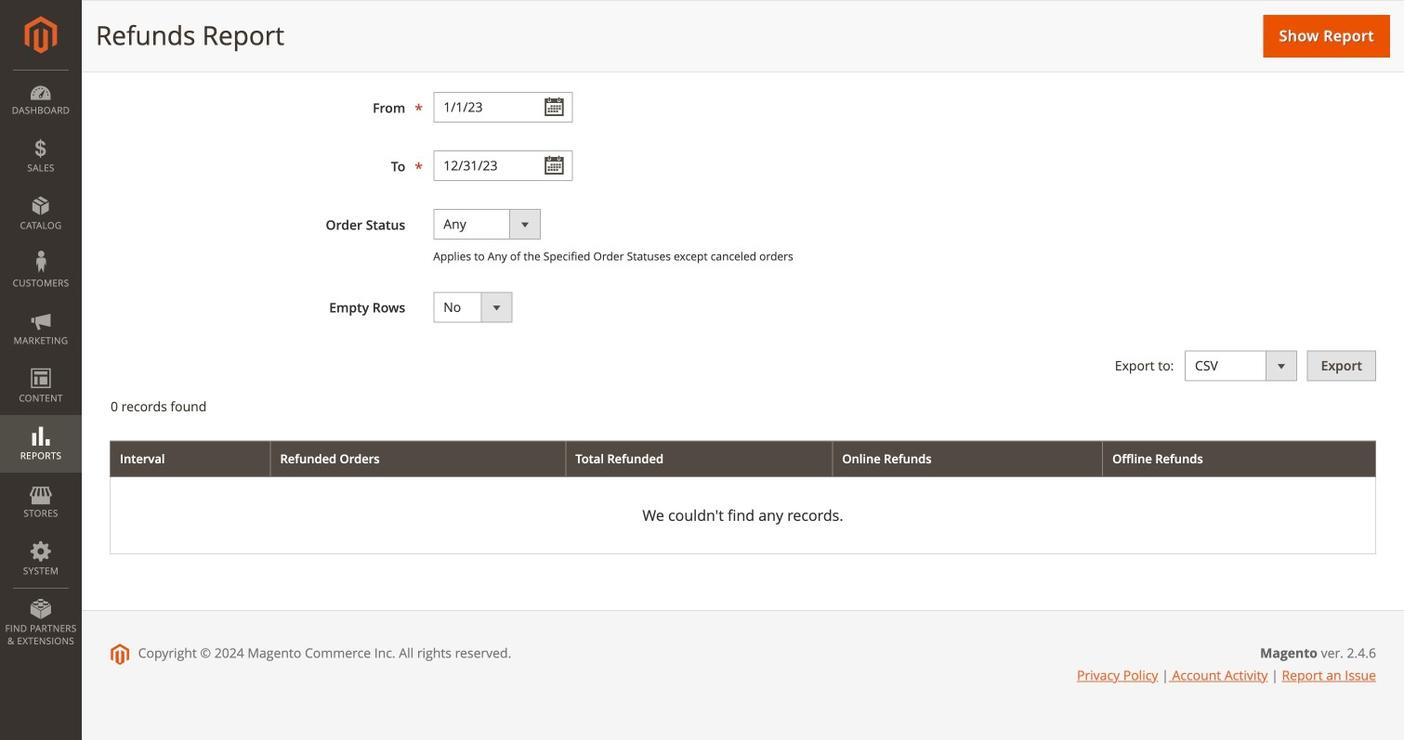 Task type: describe. For each thing, give the bounding box(es) containing it.
magento admin panel image
[[25, 16, 57, 54]]



Task type: locate. For each thing, give the bounding box(es) containing it.
None text field
[[433, 92, 573, 123], [433, 151, 573, 181], [433, 92, 573, 123], [433, 151, 573, 181]]

menu bar
[[0, 70, 82, 657]]



